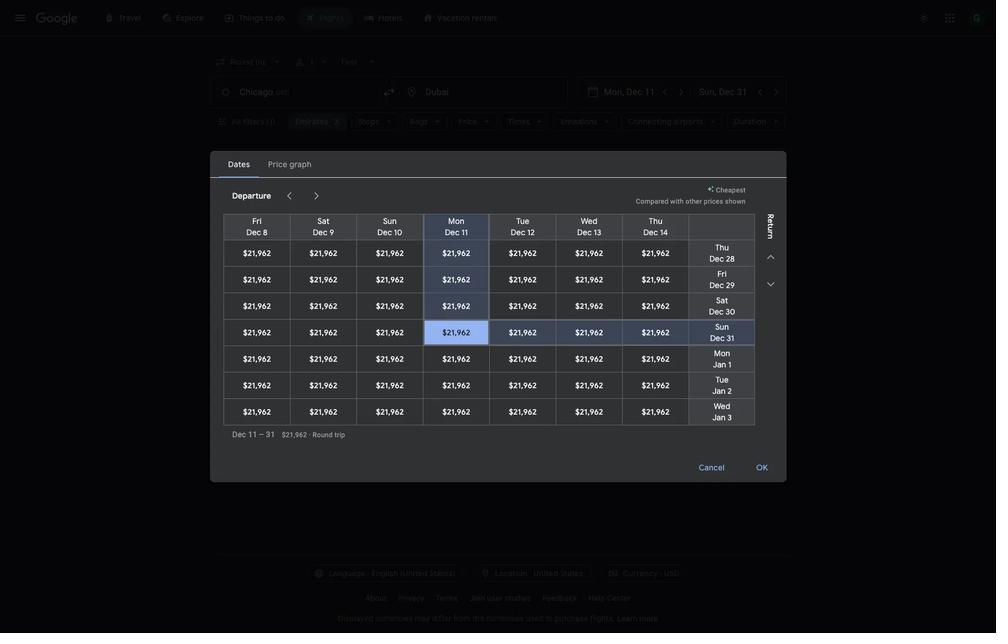 Task type: describe. For each thing, give the bounding box(es) containing it.
9 for dec
[[329, 228, 334, 238]]

12:46 pm
[[262, 344, 299, 355]]

12
[[527, 228, 535, 238]]

scroll up image
[[764, 251, 778, 264]]

emirates down 6:16 pm – 12:25 am + at the left
[[286, 400, 314, 407]]

2 inside 5,528 kg co 2 +89% emissions
[[632, 347, 636, 357]]

scroll down image
[[764, 278, 778, 291]]

0 vertical spatial flights
[[265, 256, 298, 270]]

usd
[[664, 569, 680, 579]]

tue inside tue dec 12
[[516, 216, 529, 227]]

mon dec 11
[[445, 216, 468, 238]]

dec inside sun dec 10
[[377, 228, 392, 238]]

privacy link
[[393, 590, 430, 608]]

25
[[451, 301, 461, 313]]

flights.
[[590, 615, 615, 624]]

Departure time: 7:45 PM. text field
[[262, 301, 295, 313]]

hr for 20 hr 9 min
[[443, 386, 451, 397]]

$42,994 round trip
[[708, 386, 741, 408]]

2 currencies from the left
[[487, 615, 524, 624]]

thu for 14
[[649, 216, 663, 227]]

states
[[560, 569, 584, 579]]

co for 4,314 kg co
[[617, 301, 631, 313]]

Departure time: 6:16 PM. text field
[[262, 386, 293, 397]]

sat inside 'thu dec 28 fri dec 29 sat dec 30 sun dec 31 mon jan 1 tue jan 2 wed jan 3'
[[716, 296, 728, 306]]

ord for 20 hr 9 min
[[430, 400, 444, 407]]

join user studies link
[[464, 590, 537, 608]]

location
[[495, 569, 528, 579]]

1 vertical spatial flights
[[288, 430, 312, 440]]

thu dec 14
[[644, 216, 668, 238]]

learn more link
[[618, 615, 659, 624]]

round for $42,994
[[711, 400, 729, 408]]

t
[[766, 224, 776, 227]]

21962 US dollars text field
[[282, 432, 307, 440]]

all
[[231, 117, 241, 127]]

20 hr 9 min ord – dxb
[[430, 386, 476, 407]]

are
[[278, 212, 291, 224]]

1 fees from the left
[[309, 274, 322, 282]]

total duration 13 hr 25 min. element
[[430, 301, 503, 314]]

leaves o'hare international airport at 7:45 pm on monday, december 11 and arrives at dubai international airport at 7:10 pm on tuesday, december 12. element
[[262, 301, 342, 313]]

may inside departing flights main content
[[459, 274, 472, 282]]

prices for prices include required taxes + fees for 1 adult. optional charges and bag fees may apply. passenger assistance
[[210, 274, 230, 282]]

total duration 20 hr 59 min. element
[[430, 344, 503, 357]]

emissions for 5,528
[[601, 357, 633, 365]]

4,888 kg co 2 +67% emissions
[[582, 386, 637, 407]]

learn more about tracked prices image
[[277, 160, 288, 170]]

sun inside sun dec 10
[[383, 216, 397, 227]]

12:25 am
[[303, 386, 340, 397]]

$42,994
[[708, 386, 741, 397]]

scroll right image
[[310, 189, 323, 203]]

3 inside the 1 stop 3 hr 30 min
[[503, 357, 507, 365]]

6:16 pm
[[262, 386, 293, 397]]

min inside the 1 stop 3 hr 30 min
[[527, 357, 539, 365]]

·
[[309, 432, 311, 440]]

all filters (1)
[[231, 117, 275, 127]]

wed inside 'thu dec 28 fri dec 29 sat dec 30 sun dec 31 mon jan 1 tue jan 2 wed jan 3'
[[714, 402, 731, 412]]

$21,962 round trip
[[710, 301, 741, 323]]

connecting
[[628, 117, 672, 127]]

tue dec 12
[[511, 216, 535, 238]]

states)
[[430, 569, 456, 579]]

taxes
[[284, 274, 301, 282]]

currency
[[623, 569, 658, 579]]

feedback link
[[537, 590, 583, 608]]

user
[[487, 594, 503, 603]]

cancel
[[700, 463, 725, 473]]

dec inside fri dec 8
[[246, 228, 261, 238]]

center
[[608, 594, 631, 603]]

1 inside 12:46 pm – 7:45 pm + 1
[[344, 343, 347, 350]]

+ inside 12:46 pm – 7:45 pm + 1
[[341, 343, 344, 350]]

airports
[[674, 117, 704, 127]]

31
[[727, 334, 734, 344]]

typical
[[332, 212, 361, 224]]

emirates down 7:45 pm text field
[[262, 315, 290, 323]]

compared
[[636, 198, 669, 206]]

used
[[526, 615, 544, 624]]

r
[[766, 214, 776, 219]]

adult.
[[341, 274, 359, 282]]

dec inside thu dec 14
[[644, 228, 658, 238]]

shown
[[726, 198, 746, 206]]

prices are currently typical
[[250, 212, 361, 224]]

english (united states)
[[372, 569, 456, 579]]

find the best price region
[[210, 158, 787, 188]]

purchase
[[555, 615, 588, 624]]

departure
[[232, 191, 271, 201]]

about link
[[360, 590, 393, 608]]

thu for 28
[[716, 243, 729, 253]]

– for 20 hr 9 min
[[444, 400, 448, 407]]

hr for 20 hr 59 min
[[443, 344, 451, 355]]

kg for 4,888
[[607, 386, 617, 397]]

hide
[[262, 430, 280, 440]]

about
[[365, 594, 387, 603]]

stops
[[510, 386, 533, 397]]

none search field containing all filters (1)
[[210, 52, 787, 149]]

7:10 pm + 1
[[305, 301, 342, 313]]

dec inside 'sat dec 9'
[[313, 228, 328, 238]]

kg for 5,528
[[606, 344, 616, 355]]

connecting airports
[[628, 117, 704, 127]]

0 horizontal spatial 7:45 pm
[[262, 301, 295, 313]]

– for 13 hr 25 min
[[444, 315, 448, 323]]

duration
[[734, 117, 767, 127]]

terms link
[[430, 590, 464, 608]]

(united
[[400, 569, 428, 579]]

13 hr 25 min ord – dxb
[[430, 301, 478, 323]]

sun dec 10
[[377, 216, 402, 238]]

Arrival time: 7:10 PM on  Tuesday, December 12. text field
[[305, 301, 342, 313]]

displayed
[[338, 615, 373, 624]]

– inside 12:46 pm – 7:45 pm + 1
[[301, 344, 306, 355]]

59
[[453, 344, 463, 355]]

to
[[546, 615, 553, 624]]

learn
[[618, 615, 638, 624]]

r e t u r n
[[766, 214, 776, 240]]

dec inside tue dec 12
[[511, 228, 525, 238]]

times button
[[501, 113, 550, 131]]

passenger
[[494, 274, 528, 282]]

Return text field
[[700, 77, 751, 108]]

from
[[454, 615, 471, 624]]

5,528
[[582, 344, 604, 355]]

scroll left image
[[283, 189, 296, 203]]

mon inside mon dec 11
[[448, 216, 465, 227]]

emirates down 12:46 pm – 7:45 pm + 1
[[286, 357, 314, 365]]

– inside 6:16 pm – 12:25 am +
[[296, 386, 301, 397]]

13 inside 13 hr 25 min ord – dxb
[[430, 301, 438, 313]]

4,888
[[582, 386, 605, 397]]

dec inside mon dec 11
[[445, 228, 460, 238]]

required
[[256, 274, 282, 282]]

dec inside wed dec 13
[[577, 228, 592, 238]]

swap origin and destination. image
[[382, 86, 396, 99]]

+ inside "7:10 pm + 1"
[[337, 301, 340, 308]]

+89%
[[582, 357, 599, 365]]

min for 20 hr 59 min
[[465, 344, 481, 355]]

42994 US dollars text field
[[708, 386, 741, 397]]

1 currencies from the left
[[375, 615, 413, 624]]

fri inside fri dec 8
[[252, 216, 262, 227]]

u
[[766, 227, 776, 232]]

30 inside 'thu dec 28 fri dec 29 sat dec 30 sun dec 31 mon jan 1 tue jan 2 wed jan 3'
[[726, 307, 735, 317]]



Task type: vqa. For each thing, say whether or not it's contained in the screenshot.


Task type: locate. For each thing, give the bounding box(es) containing it.
dxb down 59
[[448, 357, 462, 365]]

0 horizontal spatial fees
[[309, 274, 322, 282]]

stops button
[[352, 113, 399, 131]]

united, for 12:46 pm
[[262, 357, 284, 365]]

1 inside "7:10 pm + 1"
[[340, 301, 342, 308]]

united, for 6:16 pm
[[262, 400, 284, 407]]

prices down departing
[[210, 274, 230, 282]]

Departure text field
[[604, 77, 656, 108]]

21962 US dollars text field
[[710, 301, 741, 313]]

hr for 13 hr 25 min
[[440, 301, 449, 313]]

2 20 from the top
[[430, 386, 440, 397]]

1 vertical spatial fri
[[718, 269, 727, 279]]

2 united, from the top
[[262, 400, 284, 407]]

kg inside 4,888 kg co 2 +67% emissions
[[607, 386, 617, 397]]

dec inside find the best price region
[[294, 160, 309, 170]]

wed
[[581, 216, 598, 227], [714, 402, 731, 412]]

$21,962 inside departing flights main content
[[710, 301, 741, 313]]

0 vertical spatial dxb
[[448, 315, 462, 323]]

round inside the $23,432 round trip
[[711, 358, 729, 366]]

co for 5,528 kg co 2 +89% emissions
[[618, 344, 632, 355]]

23432 US dollars text field
[[708, 344, 741, 355]]

help
[[589, 594, 606, 603]]

hr
[[440, 301, 449, 313], [443, 344, 451, 355], [509, 357, 515, 365], [443, 386, 451, 397]]

2 right 4,888
[[633, 389, 637, 399]]

and
[[416, 274, 428, 282]]

20 for 20 hr 9 min
[[430, 386, 440, 397]]

$21,962 button
[[224, 241, 290, 267], [290, 241, 356, 267], [357, 241, 423, 267], [425, 241, 488, 267], [490, 241, 556, 267], [556, 241, 622, 267], [623, 241, 689, 267], [224, 267, 290, 293], [290, 267, 356, 293], [357, 267, 423, 293], [425, 267, 488, 293], [490, 267, 556, 293], [556, 267, 622, 293], [623, 267, 689, 293], [224, 294, 290, 319], [290, 294, 356, 319], [357, 294, 423, 319], [425, 294, 488, 319], [490, 294, 556, 319], [556, 294, 622, 319], [623, 294, 689, 319], [224, 320, 290, 346], [290, 320, 356, 346], [357, 320, 423, 346], [425, 321, 488, 345], [490, 321, 556, 345], [556, 321, 622, 345], [623, 321, 689, 345], [224, 347, 290, 372], [290, 347, 356, 372], [357, 347, 423, 372], [423, 347, 489, 372], [490, 347, 556, 372], [556, 347, 622, 372], [623, 347, 689, 372], [224, 373, 290, 399], [290, 373, 356, 399], [357, 373, 423, 399], [423, 373, 489, 399], [490, 373, 556, 399], [556, 373, 622, 399], [623, 373, 689, 399], [224, 400, 290, 425], [290, 400, 356, 425], [357, 400, 423, 425], [423, 400, 489, 425], [490, 400, 556, 425], [556, 400, 622, 425], [623, 400, 689, 425]]

other
[[686, 198, 703, 206]]

30
[[726, 307, 735, 317], [517, 357, 525, 365]]

fees right "bag"
[[443, 274, 457, 282]]

dxb for 9
[[448, 400, 462, 407]]

prices
[[250, 212, 276, 224], [210, 274, 230, 282]]

min down stop
[[527, 357, 539, 365]]

1 horizontal spatial fri
[[718, 269, 727, 279]]

1 vertical spatial dxb
[[448, 357, 462, 365]]

0 vertical spatial jan
[[713, 360, 726, 370]]

1 vertical spatial united,
[[262, 400, 284, 407]]

passenger assistance button
[[494, 274, 564, 282]]

united
[[534, 569, 559, 579]]

price
[[459, 117, 478, 127]]

– right 6:16 pm on the bottom left of the page
[[296, 386, 301, 397]]

1 vertical spatial prices
[[210, 274, 230, 282]]

2 dxb from the top
[[448, 357, 462, 365]]

1 vertical spatial united, emirates
[[262, 400, 314, 407]]

ord for 13 hr 25 min
[[430, 315, 444, 323]]

2 vertical spatial emissions
[[601, 400, 633, 407]]

0 vertical spatial round
[[711, 316, 729, 323]]

2 vertical spatial ord
[[430, 400, 444, 407]]

round inside $42,994 round trip
[[711, 400, 729, 408]]

0 vertical spatial united,
[[262, 357, 284, 365]]

1 inside popup button
[[310, 57, 314, 66]]

for
[[324, 274, 333, 282]]

united, emirates down 12:46 pm
[[262, 357, 314, 365]]

duration button
[[728, 113, 786, 131]]

1 vertical spatial 3
[[728, 413, 732, 423]]

ord inside 20 hr 59 min ord – dxb
[[430, 357, 444, 365]]

0 vertical spatial fri
[[252, 216, 262, 227]]

2 inside 2 stops ewr , ath
[[503, 386, 508, 397]]

1 vertical spatial 20
[[430, 386, 440, 397]]

stop
[[509, 344, 527, 355]]

9 inside 'sat dec 9'
[[329, 228, 334, 238]]

1 horizontal spatial sun
[[716, 322, 729, 332]]

sat inside 'sat dec 9'
[[318, 216, 329, 227]]

ord down total duration 13 hr 25 min. element
[[430, 315, 444, 323]]

1 horizontal spatial 3
[[728, 413, 732, 423]]

stops
[[359, 117, 380, 127]]

sun up 31
[[716, 322, 729, 332]]

min for 13 hr 25 min
[[463, 301, 478, 313]]

2 right 5,528
[[632, 347, 636, 357]]

0 horizontal spatial sat
[[318, 216, 329, 227]]

co up +48% emissions
[[617, 301, 631, 313]]

wed dec 13
[[577, 216, 601, 238]]

more
[[640, 615, 659, 624]]

0 horizontal spatial dec 11 – 31
[[232, 430, 275, 440]]

kg inside 5,528 kg co 2 +89% emissions
[[606, 344, 616, 355]]

min down 20 hr 59 min ord – dxb
[[461, 386, 476, 397]]

– inside 13 hr 25 min ord – dxb
[[444, 315, 448, 323]]

1 horizontal spatial 30
[[726, 307, 735, 317]]

r
[[766, 232, 776, 235]]

round for $21,962
[[711, 316, 729, 323]]

4,314 kg co
[[582, 301, 631, 313]]

trip for $23,432
[[731, 358, 741, 366]]

trip for $42,994
[[731, 400, 741, 408]]

1 vertical spatial round
[[711, 358, 729, 366]]

0 vertical spatial 9
[[329, 228, 334, 238]]

30 down stop
[[517, 357, 525, 365]]

tue
[[516, 216, 529, 227], [716, 375, 729, 385]]

3 dxb from the top
[[448, 400, 462, 407]]

kg right 5,528
[[606, 344, 616, 355]]

hr inside 20 hr 9 min ord – dxb
[[443, 386, 451, 397]]

include
[[232, 274, 254, 282]]

privacy
[[398, 594, 424, 603]]

united, emirates for 12:46 pm
[[262, 357, 314, 365]]

20
[[430, 344, 440, 355], [430, 386, 440, 397]]

kg right 4,888
[[607, 386, 617, 397]]

sat dec 9
[[313, 216, 334, 238]]

1 horizontal spatial prices
[[250, 212, 276, 224]]

1 horizontal spatial may
[[459, 274, 472, 282]]

1 inside the 1 stop 3 hr 30 min
[[503, 344, 507, 355]]

1 horizontal spatial 7:45 pm
[[309, 344, 341, 355]]

0 vertical spatial 11 – 31
[[311, 160, 333, 170]]

0 vertical spatial kg
[[605, 301, 615, 313]]

14
[[660, 228, 668, 238]]

2 fees from the left
[[443, 274, 457, 282]]

hr left 59
[[443, 344, 451, 355]]

mon up 11
[[448, 216, 465, 227]]

13
[[594, 228, 601, 238], [430, 301, 438, 313]]

0 vertical spatial dec 11 – 31
[[294, 160, 333, 170]]

nonstop flight. element
[[503, 301, 538, 314]]

– down total duration 13 hr 25 min. element
[[444, 315, 448, 323]]

1 vertical spatial 11 – 31
[[248, 430, 275, 440]]

dxb down total duration 20 hr 9 min. element
[[448, 400, 462, 407]]

– down total duration 20 hr 9 min. element
[[444, 400, 448, 407]]

9 for hr
[[453, 386, 458, 397]]

1 vertical spatial may
[[415, 615, 430, 624]]

1 dxb from the top
[[448, 315, 462, 323]]

trip right round
[[335, 432, 345, 440]]

fri up 29
[[718, 269, 727, 279]]

ok button
[[743, 454, 782, 481]]

1 vertical spatial 13
[[430, 301, 438, 313]]

20 inside 20 hr 59 min ord – dxb
[[430, 344, 440, 355]]

7:45 pm inside 12:46 pm – 7:45 pm + 1
[[309, 344, 341, 355]]

1 vertical spatial 9
[[453, 386, 458, 397]]

3
[[503, 357, 507, 365], [728, 413, 732, 423]]

1 horizontal spatial dec 11 – 31
[[294, 160, 333, 170]]

terms
[[436, 594, 458, 603]]

sun up 10
[[383, 216, 397, 227]]

Arrival time: 7:45 PM on  Tuesday, December 12. text field
[[309, 343, 347, 355]]

united, emirates down 6:16 pm on the bottom left of the page
[[262, 400, 314, 407]]

thu inside thu dec 14
[[649, 216, 663, 227]]

– right 12:46 pm "text box"
[[301, 344, 306, 355]]

may
[[459, 274, 472, 282], [415, 615, 430, 624]]

1 united, from the top
[[262, 357, 284, 365]]

filters
[[243, 117, 264, 127]]

20 hr 59 min ord – dxb
[[430, 344, 481, 365]]

hr inside the 1 stop 3 hr 30 min
[[509, 357, 515, 365]]

0 vertical spatial may
[[459, 274, 472, 282]]

jan down $42,994 round trip
[[713, 413, 726, 423]]

leaves o'hare international airport at 6:16 pm on monday, december 11 and arrives at dubai international airport at 12:25 am on wednesday, december 13. element
[[262, 385, 346, 397]]

0 horizontal spatial tue
[[516, 216, 529, 227]]

ord down "total duration 20 hr 59 min." element
[[430, 357, 444, 365]]

flights up taxes
[[265, 256, 298, 270]]

1 vertical spatial prices
[[704, 198, 724, 206]]

co inside 4,888 kg co 2 +67% emissions
[[619, 386, 633, 397]]

0 horizontal spatial mon
[[448, 216, 465, 227]]

english
[[372, 569, 398, 579]]

dxb inside 20 hr 9 min ord – dxb
[[448, 400, 462, 407]]

1 vertical spatial jan
[[713, 387, 726, 397]]

fri down departure
[[252, 216, 262, 227]]

round down 42994 us dollars text box
[[711, 400, 729, 408]]

1 horizontal spatial 13
[[594, 228, 601, 238]]

total duration 20 hr 9 min. element
[[430, 386, 503, 399]]

join user studies
[[470, 594, 532, 603]]

help center link
[[583, 590, 637, 608]]

7:45 pm down required
[[262, 301, 295, 313]]

2 ord from the top
[[430, 357, 444, 365]]

charges
[[389, 274, 414, 282]]

1 horizontal spatial prices
[[704, 198, 724, 206]]

tue inside 'thu dec 28 fri dec 29 sat dec 30 sun dec 31 mon jan 1 tue jan 2 wed jan 3'
[[716, 375, 729, 385]]

prices for prices are currently typical
[[250, 212, 276, 224]]

0 horizontal spatial currencies
[[375, 615, 413, 624]]

0 horizontal spatial 3
[[503, 357, 507, 365]]

– down "total duration 20 hr 59 min." element
[[444, 357, 448, 365]]

$21,962 · round trip
[[282, 432, 345, 440]]

apply.
[[474, 274, 492, 282]]

hr down 1 stop flight. element
[[509, 357, 515, 365]]

round inside $21,962 round trip
[[711, 316, 729, 323]]

1 horizontal spatial fees
[[443, 274, 457, 282]]

1 horizontal spatial tue
[[716, 375, 729, 385]]

1 vertical spatial sun
[[716, 322, 729, 332]]

0 vertical spatial emissions
[[601, 315, 633, 323]]

thu inside 'thu dec 28 fri dec 29 sat dec 30 sun dec 31 mon jan 1 tue jan 2 wed jan 3'
[[716, 243, 729, 253]]

kg up +48% emissions
[[605, 301, 615, 313]]

currencies down 'privacy' link
[[375, 615, 413, 624]]

united, emirates for 6:16 pm
[[262, 400, 314, 407]]

nonstop
[[503, 301, 538, 313]]

1 horizontal spatial thu
[[716, 243, 729, 253]]

thu up 28
[[716, 243, 729, 253]]

dec 11 – 31 inside find the best price region
[[294, 160, 333, 170]]

dec 11 – 31 up the scroll right icon
[[294, 160, 333, 170]]

2 vertical spatial round
[[711, 400, 729, 408]]

0 horizontal spatial fri
[[252, 216, 262, 227]]

round down the $23,432 text field at the bottom of the page
[[711, 358, 729, 366]]

(1)
[[266, 117, 275, 127]]

dec 11 – 31 left 21962 us dollars text box
[[232, 430, 275, 440]]

prices include required taxes + fees for 1 adult. optional charges and bag fees may apply. passenger assistance
[[210, 274, 564, 282]]

assistance
[[529, 274, 564, 282]]

3 down 1 stop flight. element
[[503, 357, 507, 365]]

3 down $42,994 round trip
[[728, 413, 732, 423]]

hr inside 13 hr 25 min ord – dxb
[[440, 301, 449, 313]]

1 horizontal spatial 9
[[453, 386, 458, 397]]

round down $21,962 text box
[[711, 316, 729, 323]]

0 vertical spatial 7:45 pm
[[262, 301, 295, 313]]

2 united, emirates from the top
[[262, 400, 314, 407]]

0 horizontal spatial 11 – 31
[[248, 430, 275, 440]]

dxb for 25
[[448, 315, 462, 323]]

0 vertical spatial ord
[[430, 315, 444, 323]]

1 horizontal spatial wed
[[714, 402, 731, 412]]

layover (1 of 1) is a 3 hr 30 min layover at george bush intercontinental airport in houston. element
[[503, 357, 576, 366]]

2 right hide
[[282, 430, 286, 440]]

– for 20 hr 59 min
[[444, 357, 448, 365]]

9 down typical
[[329, 228, 334, 238]]

20 inside 20 hr 9 min ord – dxb
[[430, 386, 440, 397]]

0 vertical spatial 20
[[430, 344, 440, 355]]

prices inside find the best price region
[[252, 160, 275, 170]]

11 – 31 left 21962 us dollars text box
[[248, 430, 275, 440]]

1 united, emirates from the top
[[262, 357, 314, 365]]

11 – 31 up the scroll right icon
[[311, 160, 333, 170]]

3 ord from the top
[[430, 400, 444, 407]]

0 horizontal spatial sun
[[383, 216, 397, 227]]

dxb inside 20 hr 59 min ord – dxb
[[448, 357, 462, 365]]

1 ord from the top
[[430, 315, 444, 323]]

1 20 from the top
[[430, 344, 440, 355]]

0 vertical spatial 3
[[503, 357, 507, 365]]

trip inside $21,962 round trip
[[731, 316, 741, 323]]

compared with other prices shown
[[636, 198, 746, 206]]

thu dec 28 fri dec 29 sat dec 30 sun dec 31 mon jan 1 tue jan 2 wed jan 3
[[709, 243, 735, 423]]

2 down the $23,432 round trip
[[728, 387, 732, 397]]

departing flights main content
[[210, 158, 787, 460]]

20 down 20 hr 59 min ord – dxb
[[430, 386, 440, 397]]

emirates right (1)
[[295, 117, 328, 127]]

emissions button
[[554, 113, 617, 131]]

round for $23,432
[[711, 358, 729, 366]]

1 vertical spatial thu
[[716, 243, 729, 253]]

0 vertical spatial prices
[[252, 160, 275, 170]]

jan down the $23,432 round trip
[[713, 387, 726, 397]]

tue up 12
[[516, 216, 529, 227]]

united, down 12:46 pm
[[262, 357, 284, 365]]

1 vertical spatial ord
[[430, 357, 444, 365]]

co for 4,888 kg co 2 +67% emissions
[[619, 386, 633, 397]]

1 emissions from the top
[[601, 315, 633, 323]]

3 round from the top
[[711, 400, 729, 408]]

connecting airports button
[[621, 113, 723, 131]]

may left apply.
[[459, 274, 472, 282]]

sat
[[318, 216, 329, 227], [716, 296, 728, 306]]

trip inside $42,994 round trip
[[731, 400, 741, 408]]

leaves o'hare international airport at 12:46 pm on monday, december 11 and arrives at dubai international airport at 7:45 pm on tuesday, december 12. element
[[262, 343, 347, 355]]

13 inside wed dec 13
[[594, 228, 601, 238]]

united, down 6:16 pm "text field"
[[262, 400, 284, 407]]

0 vertical spatial united, emirates
[[262, 357, 314, 365]]

1 horizontal spatial currencies
[[487, 615, 524, 624]]

prices up 8
[[250, 212, 276, 224]]

ord for 20 hr 59 min
[[430, 357, 444, 365]]

6:16 pm – 12:25 am +
[[262, 385, 343, 397]]

29
[[726, 281, 735, 291]]

may left differ
[[415, 615, 430, 624]]

2 inside 4,888 kg co 2 +67% emissions
[[633, 389, 637, 399]]

0 vertical spatial co
[[617, 301, 631, 313]]

0 horizontal spatial 30
[[517, 357, 525, 365]]

united,
[[262, 357, 284, 365], [262, 400, 284, 407]]

emissions inside 4,888 kg co 2 +67% emissions
[[601, 400, 633, 407]]

round
[[711, 316, 729, 323], [711, 358, 729, 366], [711, 400, 729, 408]]

9 down 20 hr 59 min ord – dxb
[[453, 386, 458, 397]]

2 vertical spatial jan
[[713, 413, 726, 423]]

3 inside 'thu dec 28 fri dec 29 sat dec 30 sun dec 31 mon jan 1 tue jan 2 wed jan 3'
[[728, 413, 732, 423]]

7:45 pm
[[262, 301, 295, 313], [309, 344, 341, 355]]

12:46 pm – 7:45 pm + 1
[[262, 343, 347, 355]]

dxb
[[448, 315, 462, 323], [448, 357, 462, 365], [448, 400, 462, 407]]

emirates button
[[289, 113, 347, 131]]

emissions inside 5,528 kg co 2 +89% emissions
[[601, 357, 633, 365]]

emissions right +89%
[[601, 357, 633, 365]]

5,528 kg co 2 +89% emissions
[[582, 344, 636, 365]]

wed inside wed dec 13
[[581, 216, 598, 227]]

1 vertical spatial co
[[618, 344, 632, 355]]

0 horizontal spatial prices
[[210, 274, 230, 282]]

– inside 20 hr 9 min ord – dxb
[[444, 400, 448, 407]]

0 vertical spatial tue
[[516, 216, 529, 227]]

co inside 5,528 kg co 2 +89% emissions
[[618, 344, 632, 355]]

3 emissions from the top
[[601, 400, 633, 407]]

2 inside 'thu dec 28 fri dec 29 sat dec 30 sun dec 31 mon jan 1 tue jan 2 wed jan 3'
[[728, 387, 732, 397]]

hr left 25
[[440, 301, 449, 313]]

studies
[[505, 594, 532, 603]]

0 vertical spatial 30
[[726, 307, 735, 317]]

co
[[617, 301, 631, 313], [618, 344, 632, 355], [619, 386, 633, 397]]

+48% emissions
[[582, 315, 633, 323]]

emirates inside popup button
[[295, 117, 328, 127]]

min inside 20 hr 59 min ord – dxb
[[465, 344, 481, 355]]

currently
[[293, 212, 330, 224]]

dec 11 – 31
[[294, 160, 333, 170], [232, 430, 275, 440]]

prices left the learn more about tracked prices icon
[[252, 160, 275, 170]]

currencies down join user studies
[[487, 615, 524, 624]]

30 inside the 1 stop 3 hr 30 min
[[517, 357, 525, 365]]

hide 2 flights
[[262, 430, 312, 440]]

11 – 31 inside find the best price region
[[311, 160, 333, 170]]

times
[[508, 117, 530, 127]]

30 up 31
[[726, 307, 735, 317]]

2 vertical spatial kg
[[607, 386, 617, 397]]

trip
[[731, 316, 741, 323], [731, 358, 741, 366], [731, 400, 741, 408], [335, 432, 345, 440]]

+67%
[[582, 400, 599, 407]]

1 vertical spatial tue
[[716, 375, 729, 385]]

0 vertical spatial thu
[[649, 216, 663, 227]]

min inside 20 hr 9 min ord – dxb
[[461, 386, 476, 397]]

prices right other
[[704, 198, 724, 206]]

2 round from the top
[[711, 358, 729, 366]]

fri inside 'thu dec 28 fri dec 29 sat dec 30 sun dec 31 mon jan 1 tue jan 2 wed jan 3'
[[718, 269, 727, 279]]

20 for 20 hr 59 min
[[430, 344, 440, 355]]

1 vertical spatial 7:45 pm
[[309, 344, 341, 355]]

min inside 13 hr 25 min ord – dxb
[[463, 301, 478, 313]]

0 vertical spatial sun
[[383, 216, 397, 227]]

sun inside 'thu dec 28 fri dec 29 sat dec 30 sun dec 31 mon jan 1 tue jan 2 wed jan 3'
[[716, 322, 729, 332]]

fees left for
[[309, 274, 322, 282]]

– inside 20 hr 59 min ord – dxb
[[444, 357, 448, 365]]

emissions down 4,314 kg co
[[601, 315, 633, 323]]

flights left round
[[288, 430, 312, 440]]

2 vertical spatial co
[[619, 386, 633, 397]]

ord inside 13 hr 25 min ord – dxb
[[430, 315, 444, 323]]

20 left 59
[[430, 344, 440, 355]]

0 horizontal spatial 13
[[430, 301, 438, 313]]

ord down total duration 20 hr 9 min. element
[[430, 400, 444, 407]]

jan down the $23,432 text field at the bottom of the page
[[713, 360, 726, 370]]

1 horizontal spatial sat
[[716, 296, 728, 306]]

cheapest
[[717, 187, 746, 194]]

1 horizontal spatial mon
[[714, 349, 730, 359]]

1 vertical spatial emissions
[[601, 357, 633, 365]]

tue up $42,994
[[716, 375, 729, 385]]

1 stop flight. element
[[503, 344, 527, 357]]

ord inside 20 hr 9 min ord – dxb
[[430, 400, 444, 407]]

min right 25
[[463, 301, 478, 313]]

7:45 pm up "arrival time: 12:25 am on  wednesday, december 13." "text box"
[[309, 344, 341, 355]]

0 vertical spatial mon
[[448, 216, 465, 227]]

2 vertical spatial dxb
[[448, 400, 462, 407]]

sat left typical
[[318, 216, 329, 227]]

9 inside 20 hr 9 min ord – dxb
[[453, 386, 458, 397]]

e
[[766, 219, 776, 224]]

Departure time: 12:46 PM. text field
[[262, 344, 299, 355]]

trip down the $23,432 text field at the bottom of the page
[[731, 358, 741, 366]]

Arrival time: 12:25 AM on  Wednesday, December 13. text field
[[303, 385, 346, 397]]

0 vertical spatial 13
[[594, 228, 601, 238]]

8
[[263, 228, 267, 238]]

None search field
[[210, 52, 787, 149]]

feedback
[[543, 594, 578, 603]]

0 vertical spatial sat
[[318, 216, 329, 227]]

with
[[671, 198, 684, 206]]

mon inside 'thu dec 28 fri dec 29 sat dec 30 sun dec 31 mon jan 1 tue jan 2 wed jan 3'
[[714, 349, 730, 359]]

co right 4,888
[[619, 386, 633, 397]]

trip for $21,962
[[731, 316, 741, 323]]

ord
[[430, 315, 444, 323], [430, 357, 444, 365], [430, 400, 444, 407]]

hr inside 20 hr 59 min ord – dxb
[[443, 344, 451, 355]]

co right 5,528
[[618, 344, 632, 355]]

7:10 pm
[[305, 301, 337, 313]]

1 round from the top
[[711, 316, 729, 323]]

2 emissions from the top
[[601, 357, 633, 365]]

2 stops flight. element
[[503, 386, 533, 399]]

layover (1 of 2) is a 2 hr 3 min layover at newark liberty international airport in newark. layover (2 of 2) is a 2 hr layover at athens international airport "eleftherios venizelos" in athens. element
[[503, 399, 576, 408]]

0 vertical spatial prices
[[250, 212, 276, 224]]

kg for 4,314
[[605, 301, 615, 313]]

dxb down 25
[[448, 315, 462, 323]]

mon
[[448, 216, 465, 227], [714, 349, 730, 359]]

0 horizontal spatial may
[[415, 615, 430, 624]]

1 vertical spatial kg
[[606, 344, 616, 355]]

hr down 20 hr 59 min ord – dxb
[[443, 386, 451, 397]]

0 horizontal spatial prices
[[252, 160, 275, 170]]

1 horizontal spatial 11 – 31
[[311, 160, 333, 170]]

dxb inside 13 hr 25 min ord – dxb
[[448, 315, 462, 323]]

thu up the "14"
[[649, 216, 663, 227]]

0 horizontal spatial thu
[[649, 216, 663, 227]]

1 inside 'thu dec 28 fri dec 29 sat dec 30 sun dec 31 mon jan 1 tue jan 2 wed jan 3'
[[728, 360, 732, 370]]

min for 20 hr 9 min
[[461, 386, 476, 397]]

0 vertical spatial wed
[[581, 216, 598, 227]]

0 horizontal spatial wed
[[581, 216, 598, 227]]

bag fees button
[[430, 274, 457, 282]]

emissions for 4,888
[[601, 400, 633, 407]]

emissions right +67%
[[601, 400, 633, 407]]

differ
[[432, 615, 452, 624]]

trip inside the $23,432 round trip
[[731, 358, 741, 366]]

28
[[726, 254, 735, 264]]

1 vertical spatial mon
[[714, 349, 730, 359]]

sat down 29
[[716, 296, 728, 306]]

2 up the ewr
[[503, 386, 508, 397]]

dxb for 59
[[448, 357, 462, 365]]

1 vertical spatial wed
[[714, 402, 731, 412]]

join
[[470, 594, 485, 603]]

emirates
[[295, 117, 328, 127], [262, 315, 290, 323], [286, 357, 314, 365], [286, 400, 314, 407]]

trip down $21,962 text box
[[731, 316, 741, 323]]

1 vertical spatial 30
[[517, 357, 525, 365]]

min right 59
[[465, 344, 481, 355]]

+ inside 6:16 pm – 12:25 am +
[[340, 385, 343, 393]]

1 vertical spatial dec 11 – 31
[[232, 430, 275, 440]]

track prices
[[229, 160, 275, 170]]

displayed currencies may differ from the currencies used to purchase flights. learn more
[[338, 615, 659, 624]]

trip down 42994 us dollars text box
[[731, 400, 741, 408]]

mon down 31
[[714, 349, 730, 359]]

0 horizontal spatial 9
[[329, 228, 334, 238]]



